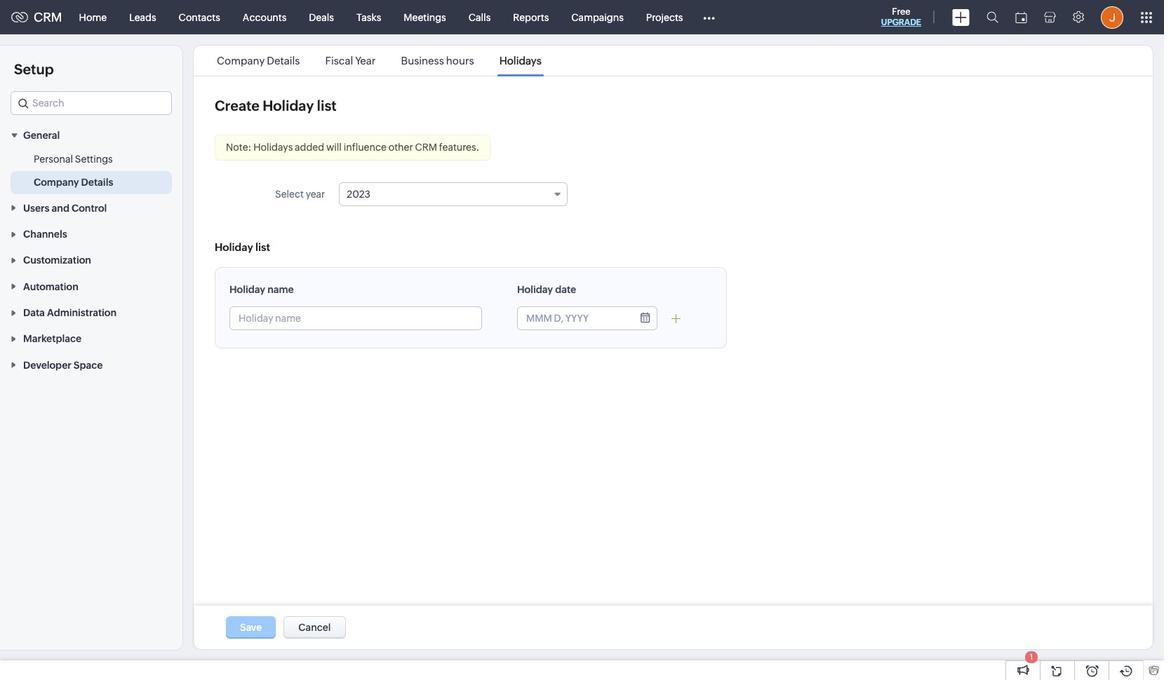 Task type: vqa. For each thing, say whether or not it's contained in the screenshot.
THE SIGNALS ELEMENT
no



Task type: locate. For each thing, give the bounding box(es) containing it.
company details
[[217, 55, 300, 67], [34, 177, 113, 188]]

details down settings
[[81, 177, 113, 188]]

company up create
[[217, 55, 265, 67]]

company details down personal settings
[[34, 177, 113, 188]]

0 vertical spatial holidays
[[499, 55, 542, 67]]

holidays down reports
[[499, 55, 542, 67]]

meetings link
[[393, 0, 457, 34]]

create holiday list
[[215, 98, 337, 114]]

personal
[[34, 154, 73, 165]]

1 vertical spatial list
[[255, 241, 270, 253]]

0 vertical spatial company
[[217, 55, 265, 67]]

0 vertical spatial crm
[[34, 10, 62, 25]]

holiday date
[[517, 284, 576, 295]]

MMM d, yyyy text field
[[518, 307, 630, 330]]

0 vertical spatial list
[[317, 98, 337, 114]]

contacts link
[[167, 0, 231, 34]]

cancel button
[[284, 617, 346, 639]]

year
[[306, 189, 325, 200]]

meetings
[[404, 12, 446, 23]]

setup
[[14, 61, 54, 77]]

holiday for holiday name
[[229, 284, 265, 295]]

None field
[[11, 91, 172, 115]]

general region
[[0, 148, 182, 195]]

search element
[[978, 0, 1007, 34]]

control
[[72, 203, 107, 214]]

fiscal year
[[325, 55, 376, 67]]

1
[[1030, 653, 1033, 662]]

upgrade
[[881, 18, 921, 27]]

1 horizontal spatial company
[[217, 55, 265, 67]]

business
[[401, 55, 444, 67]]

customization
[[23, 255, 91, 266]]

company details link down accounts link
[[215, 55, 302, 67]]

company inside general region
[[34, 177, 79, 188]]

added
[[295, 142, 324, 153]]

business hours link
[[399, 55, 476, 67]]

free
[[892, 6, 911, 17]]

note:
[[226, 142, 251, 153]]

leads
[[129, 12, 156, 23]]

1 vertical spatial holidays
[[253, 142, 293, 153]]

accounts link
[[231, 0, 298, 34]]

0 vertical spatial details
[[267, 55, 300, 67]]

1 horizontal spatial company details
[[217, 55, 300, 67]]

0 horizontal spatial details
[[81, 177, 113, 188]]

will
[[326, 142, 342, 153]]

channels
[[23, 229, 67, 240]]

holiday left date
[[517, 284, 553, 295]]

1 vertical spatial company details link
[[34, 176, 113, 190]]

accounts
[[243, 12, 287, 23]]

2023 field
[[339, 182, 568, 206]]

holiday list
[[215, 241, 270, 253]]

create menu image
[[952, 9, 970, 26]]

deals link
[[298, 0, 345, 34]]

personal settings
[[34, 154, 113, 165]]

company details link
[[215, 55, 302, 67], [34, 176, 113, 190]]

crm
[[34, 10, 62, 25], [415, 142, 437, 153]]

create
[[215, 98, 260, 114]]

company details inside general region
[[34, 177, 113, 188]]

1 horizontal spatial crm
[[415, 142, 437, 153]]

holiday left name
[[229, 284, 265, 295]]

0 horizontal spatial company details link
[[34, 176, 113, 190]]

company
[[217, 55, 265, 67], [34, 177, 79, 188]]

developer space
[[23, 360, 103, 371]]

list
[[204, 46, 554, 76]]

free upgrade
[[881, 6, 921, 27]]

1 vertical spatial company details
[[34, 177, 113, 188]]

tasks link
[[345, 0, 393, 34]]

fiscal year link
[[323, 55, 378, 67]]

list up will
[[317, 98, 337, 114]]

list up holiday name at the left of page
[[255, 241, 270, 253]]

holidays right the note:
[[253, 142, 293, 153]]

holidays
[[499, 55, 542, 67], [253, 142, 293, 153]]

and
[[52, 203, 69, 214]]

holiday
[[263, 98, 314, 114], [215, 241, 253, 253], [229, 284, 265, 295], [517, 284, 553, 295]]

deals
[[309, 12, 334, 23]]

space
[[74, 360, 103, 371]]

0 vertical spatial company details link
[[215, 55, 302, 67]]

profile image
[[1101, 6, 1124, 28]]

customization button
[[0, 247, 182, 273]]

0 horizontal spatial company
[[34, 177, 79, 188]]

crm right other
[[415, 142, 437, 153]]

0 horizontal spatial list
[[255, 241, 270, 253]]

select
[[275, 189, 304, 200]]

0 vertical spatial company details
[[217, 55, 300, 67]]

cancel
[[298, 622, 331, 634]]

holiday up holiday name at the left of page
[[215, 241, 253, 253]]

0 horizontal spatial crm
[[34, 10, 62, 25]]

tasks
[[356, 12, 381, 23]]

company details down accounts link
[[217, 55, 300, 67]]

crm left home
[[34, 10, 62, 25]]

company down personal
[[34, 177, 79, 188]]

fiscal
[[325, 55, 353, 67]]

list
[[317, 98, 337, 114], [255, 241, 270, 253]]

administration
[[47, 307, 117, 319]]

details
[[267, 55, 300, 67], [81, 177, 113, 188]]

1 vertical spatial crm
[[415, 142, 437, 153]]

1 horizontal spatial details
[[267, 55, 300, 67]]

company details link down personal settings
[[34, 176, 113, 190]]

1 vertical spatial details
[[81, 177, 113, 188]]

note: holidays added will influence other crm features.
[[226, 142, 479, 153]]

users and control
[[23, 203, 107, 214]]

0 horizontal spatial company details
[[34, 177, 113, 188]]

details up create holiday list
[[267, 55, 300, 67]]

reports
[[513, 12, 549, 23]]

1 vertical spatial company
[[34, 177, 79, 188]]

calls
[[469, 12, 491, 23]]

personal settings link
[[34, 153, 113, 167]]

details inside list
[[267, 55, 300, 67]]



Task type: describe. For each thing, give the bounding box(es) containing it.
business hours
[[401, 55, 474, 67]]

holiday up added
[[263, 98, 314, 114]]

crm link
[[11, 10, 62, 25]]

1 horizontal spatial holidays
[[499, 55, 542, 67]]

home
[[79, 12, 107, 23]]

data administration
[[23, 307, 117, 319]]

developer space button
[[0, 352, 182, 378]]

automation button
[[0, 273, 182, 299]]

holiday name
[[229, 284, 294, 295]]

Holiday name text field
[[230, 307, 481, 330]]

features.
[[439, 142, 479, 153]]

Other Modules field
[[694, 6, 725, 28]]

select year
[[275, 189, 325, 200]]

1 horizontal spatial list
[[317, 98, 337, 114]]

campaigns
[[571, 12, 624, 23]]

details inside general region
[[81, 177, 113, 188]]

holidays link
[[497, 55, 544, 67]]

profile element
[[1093, 0, 1132, 34]]

date
[[555, 284, 576, 295]]

year
[[355, 55, 376, 67]]

1 horizontal spatial company details link
[[215, 55, 302, 67]]

marketplace
[[23, 334, 81, 345]]

influence
[[344, 142, 387, 153]]

users and control button
[[0, 195, 182, 221]]

data
[[23, 307, 45, 319]]

calls link
[[457, 0, 502, 34]]

projects
[[646, 12, 683, 23]]

general button
[[0, 122, 182, 148]]

hours
[[446, 55, 474, 67]]

marketplace button
[[0, 326, 182, 352]]

campaigns link
[[560, 0, 635, 34]]

search image
[[987, 11, 999, 23]]

leads link
[[118, 0, 167, 34]]

create menu element
[[944, 0, 978, 34]]

users
[[23, 203, 49, 214]]

Search text field
[[11, 92, 171, 114]]

channels button
[[0, 221, 182, 247]]

automation
[[23, 281, 78, 292]]

company details link inside general region
[[34, 176, 113, 190]]

calendar image
[[1015, 12, 1027, 23]]

other
[[389, 142, 413, 153]]

general
[[23, 130, 60, 141]]

company details inside list
[[217, 55, 300, 67]]

settings
[[75, 154, 113, 165]]

developer
[[23, 360, 71, 371]]

name
[[267, 284, 294, 295]]

0 horizontal spatial holidays
[[253, 142, 293, 153]]

holiday for holiday list
[[215, 241, 253, 253]]

projects link
[[635, 0, 694, 34]]

data administration button
[[0, 299, 182, 326]]

reports link
[[502, 0, 560, 34]]

contacts
[[179, 12, 220, 23]]

home link
[[68, 0, 118, 34]]

holiday for holiday date
[[517, 284, 553, 295]]

2023
[[347, 189, 371, 200]]

list containing company details
[[204, 46, 554, 76]]



